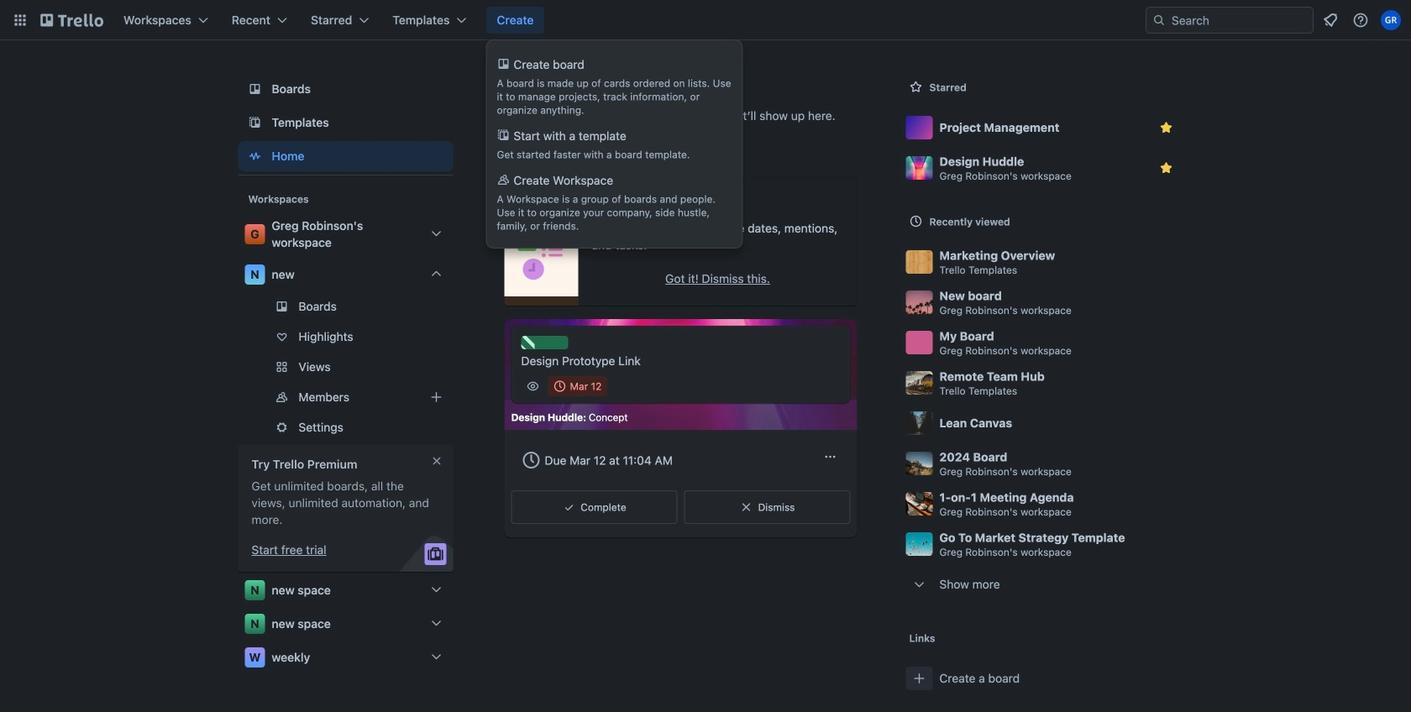 Task type: vqa. For each thing, say whether or not it's contained in the screenshot.
1 Notification 'image' on the top right
no



Task type: describe. For each thing, give the bounding box(es) containing it.
back to home image
[[40, 7, 103, 34]]

open information menu image
[[1352, 12, 1369, 29]]

color: green, title: none image
[[521, 336, 568, 349]]

template board image
[[245, 113, 265, 133]]

search image
[[1153, 13, 1166, 27]]

home image
[[245, 146, 265, 166]]

greg robinson (gregrobinson96) image
[[1381, 10, 1401, 30]]

add image
[[426, 387, 446, 407]]

primary element
[[0, 0, 1411, 40]]



Task type: locate. For each thing, give the bounding box(es) containing it.
click to unstar design huddle . it will be removed from your starred list. image
[[1158, 160, 1175, 176]]

Search field
[[1166, 8, 1313, 32]]

click to unstar project management. it will be removed from your starred list. image
[[1158, 119, 1175, 136]]

0 notifications image
[[1321, 10, 1341, 30]]

board image
[[245, 79, 265, 99]]



